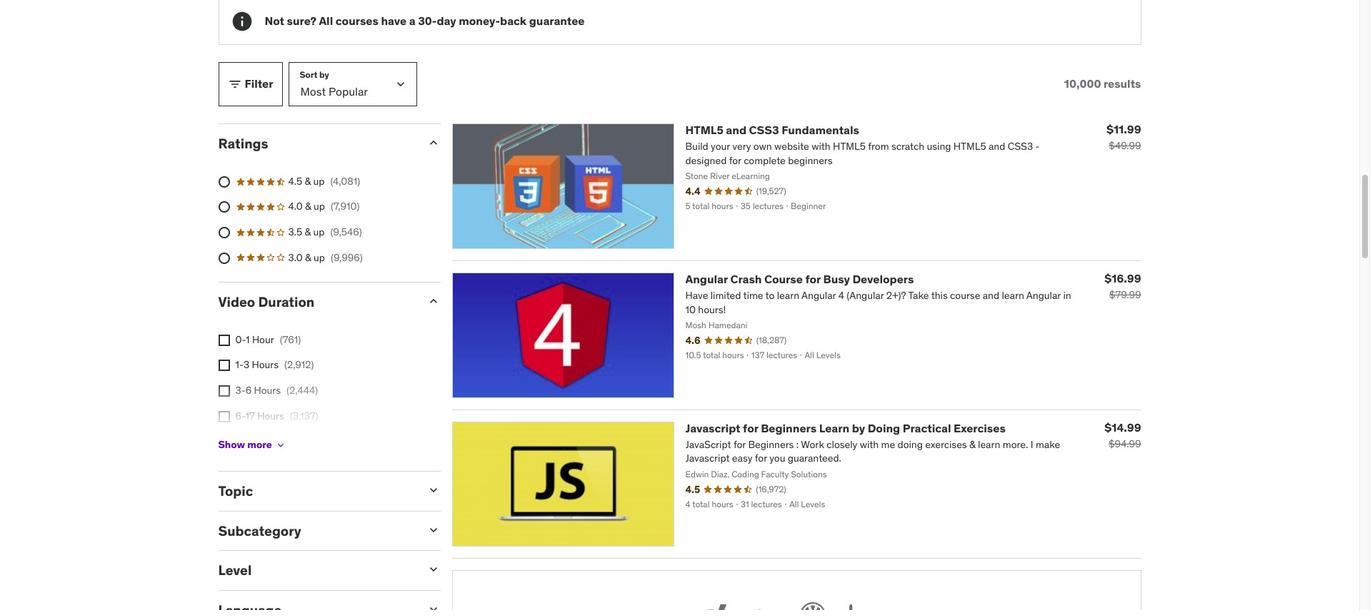 Task type: vqa. For each thing, say whether or not it's contained in the screenshot.
the topmost Ends
no



Task type: describe. For each thing, give the bounding box(es) containing it.
guarantee
[[529, 14, 585, 28]]

filter button
[[218, 62, 283, 106]]

17+
[[235, 435, 251, 448]]

6
[[246, 384, 252, 397]]

subcategory
[[218, 523, 301, 540]]

$11.99 $49.99
[[1107, 122, 1141, 152]]

4.0
[[288, 200, 303, 213]]

0-
[[235, 334, 246, 346]]

javascript for beginners learn by doing practical exercises link
[[686, 421, 1006, 435]]

$49.99
[[1109, 139, 1141, 152]]

17
[[245, 410, 255, 423]]

6-17 hours (3,137)
[[235, 410, 318, 423]]

course
[[764, 272, 803, 286]]

(4,081)
[[330, 175, 360, 188]]

hours right 17+ on the bottom left
[[253, 435, 280, 448]]

money-
[[459, 14, 500, 28]]

0-1 hour (761)
[[235, 334, 301, 346]]

angular crash course for busy developers
[[686, 272, 914, 286]]

level
[[218, 563, 252, 580]]

duration
[[258, 294, 315, 311]]

& for 3.0
[[305, 251, 311, 264]]

3-
[[235, 384, 246, 397]]

box image
[[846, 600, 894, 611]]

html5 and css3 fundamentals
[[686, 123, 859, 137]]

not
[[265, 14, 284, 28]]

video duration
[[218, 294, 315, 311]]

more
[[247, 439, 272, 452]]

have
[[381, 14, 407, 28]]

hours for 3-6 hours
[[254, 384, 281, 397]]

show more button
[[218, 431, 286, 460]]

small image inside filter button
[[228, 77, 242, 91]]

and
[[726, 123, 747, 137]]

$14.99
[[1105, 420, 1141, 435]]

xsmall image for 3-
[[218, 386, 230, 397]]

(7,910)
[[331, 200, 360, 213]]

& for 4.5
[[305, 175, 311, 188]]

(9,996)
[[331, 251, 363, 264]]

sure?
[[287, 14, 317, 28]]

up for 3.5 & up
[[313, 226, 325, 239]]

17+ hours
[[235, 435, 280, 448]]

xsmall image for 6-
[[218, 411, 230, 423]]

1 horizontal spatial for
[[805, 272, 821, 286]]

results
[[1104, 77, 1141, 91]]

3.0 & up (9,996)
[[288, 251, 363, 264]]

0 horizontal spatial for
[[743, 421, 759, 435]]

day
[[437, 14, 456, 28]]

level button
[[218, 563, 415, 580]]

hours for 1-3 hours
[[252, 359, 279, 372]]

3.0
[[288, 251, 303, 264]]

$14.99 $94.99
[[1105, 420, 1141, 451]]

xsmall image for 0-
[[218, 335, 230, 346]]

by
[[852, 421, 865, 435]]

& for 3.5
[[305, 226, 311, 239]]

up for 3.0 & up
[[314, 251, 325, 264]]

xsmall image inside show more button
[[275, 440, 286, 451]]

show
[[218, 439, 245, 452]]

$94.99
[[1109, 438, 1141, 451]]

& for 4.0
[[305, 200, 311, 213]]

angular
[[686, 272, 728, 286]]

video duration button
[[218, 294, 415, 311]]

1
[[246, 334, 250, 346]]



Task type: locate. For each thing, give the bounding box(es) containing it.
crash
[[730, 272, 762, 286]]

(9,546)
[[330, 226, 362, 239]]

for
[[805, 272, 821, 286], [743, 421, 759, 435]]

xsmall image left 6-
[[218, 411, 230, 423]]

for left busy
[[805, 272, 821, 286]]

beginners
[[761, 421, 817, 435]]

xsmall image left 0-
[[218, 335, 230, 346]]

4.0 & up (7,910)
[[288, 200, 360, 213]]

10,000
[[1064, 77, 1101, 91]]

html5
[[686, 123, 724, 137]]

up for 4.0 & up
[[314, 200, 325, 213]]

$11.99
[[1107, 122, 1141, 136]]

1 small image from the top
[[426, 136, 440, 150]]

1 vertical spatial small image
[[426, 294, 440, 309]]

small image for subcategory
[[426, 523, 440, 538]]

hours right 17
[[257, 410, 284, 423]]

hours right 6
[[254, 384, 281, 397]]

topic
[[218, 483, 253, 500]]

xsmall image
[[218, 335, 230, 346], [218, 386, 230, 397], [275, 440, 286, 451]]

3.5
[[288, 226, 302, 239]]

topic button
[[218, 483, 415, 500]]

hours for 6-17 hours
[[257, 410, 284, 423]]

small image for video duration
[[426, 294, 440, 309]]

3.5 & up (9,546)
[[288, 226, 362, 239]]

small image
[[228, 77, 242, 91], [426, 294, 440, 309], [426, 523, 440, 538]]

1-3 hours (2,912)
[[235, 359, 314, 372]]

2 small image from the top
[[426, 484, 440, 498]]

xsmall image left 3-
[[218, 386, 230, 397]]

for right javascript
[[743, 421, 759, 435]]

small image for level
[[426, 563, 440, 578]]

up right 3.0
[[314, 251, 325, 264]]

0 vertical spatial xsmall image
[[218, 360, 230, 372]]

1 vertical spatial xsmall image
[[218, 386, 230, 397]]

small image
[[426, 136, 440, 150], [426, 484, 440, 498], [426, 563, 440, 578], [426, 603, 440, 611]]

up right 4.0
[[314, 200, 325, 213]]

up right 4.5
[[313, 175, 325, 188]]

up for 4.5 & up
[[313, 175, 325, 188]]

(2,912)
[[284, 359, 314, 372]]

$79.99
[[1109, 288, 1141, 301]]

learn
[[819, 421, 850, 435]]

back
[[500, 14, 527, 28]]

not sure? all courses have a 30-day money-back guarantee
[[265, 14, 585, 28]]

& right 3.5
[[305, 226, 311, 239]]

xsmall image
[[218, 360, 230, 372], [218, 411, 230, 423]]

volkswagen image
[[798, 600, 829, 611]]

css3
[[749, 123, 779, 137]]

hours
[[252, 359, 279, 372], [254, 384, 281, 397], [257, 410, 284, 423], [253, 435, 280, 448]]

1 xsmall image from the top
[[218, 360, 230, 372]]

angular crash course for busy developers link
[[686, 272, 914, 286]]

& right 4.5
[[305, 175, 311, 188]]

6-
[[235, 410, 245, 423]]

3
[[244, 359, 249, 372]]

0 vertical spatial for
[[805, 272, 821, 286]]

filter
[[245, 77, 273, 91]]

10,000 results
[[1064, 77, 1141, 91]]

4.5
[[288, 175, 302, 188]]

up
[[313, 175, 325, 188], [314, 200, 325, 213], [313, 226, 325, 239], [314, 251, 325, 264]]

show more
[[218, 439, 272, 452]]

10,000 results status
[[1064, 77, 1141, 91]]

doing
[[868, 421, 900, 435]]

courses
[[336, 14, 379, 28]]

4.5 & up (4,081)
[[288, 175, 360, 188]]

4 small image from the top
[[426, 603, 440, 611]]

& right 4.0
[[305, 200, 311, 213]]

javascript
[[686, 421, 741, 435]]

xsmall image left 1-
[[218, 360, 230, 372]]

&
[[305, 175, 311, 188], [305, 200, 311, 213], [305, 226, 311, 239], [305, 251, 311, 264]]

html5 and css3 fundamentals link
[[686, 123, 859, 137]]

developers
[[853, 272, 914, 286]]

$16.99 $79.99
[[1105, 271, 1141, 301]]

3-6 hours (2,444)
[[235, 384, 318, 397]]

nasdaq image
[[698, 600, 780, 611]]

hours right 3
[[252, 359, 279, 372]]

practical
[[903, 421, 951, 435]]

0 vertical spatial xsmall image
[[218, 335, 230, 346]]

small image for topic
[[426, 484, 440, 498]]

fundamentals
[[782, 123, 859, 137]]

hour
[[252, 334, 274, 346]]

(761)
[[280, 334, 301, 346]]

small image for ratings
[[426, 136, 440, 150]]

(2,444)
[[287, 384, 318, 397]]

video
[[218, 294, 255, 311]]

up right 3.5
[[313, 226, 325, 239]]

subcategory button
[[218, 523, 415, 540]]

3 small image from the top
[[426, 563, 440, 578]]

0 vertical spatial small image
[[228, 77, 242, 91]]

xsmall image right more
[[275, 440, 286, 451]]

busy
[[823, 272, 850, 286]]

1 vertical spatial for
[[743, 421, 759, 435]]

(3,137)
[[290, 410, 318, 423]]

$16.99
[[1105, 271, 1141, 286]]

& right 3.0
[[305, 251, 311, 264]]

ratings
[[218, 135, 268, 152]]

2 xsmall image from the top
[[218, 411, 230, 423]]

a
[[409, 14, 416, 28]]

2 vertical spatial small image
[[426, 523, 440, 538]]

30-
[[418, 14, 437, 28]]

xsmall image for 1-
[[218, 360, 230, 372]]

2 vertical spatial xsmall image
[[275, 440, 286, 451]]

ratings button
[[218, 135, 415, 152]]

1-
[[235, 359, 244, 372]]

exercises
[[954, 421, 1006, 435]]

1 vertical spatial xsmall image
[[218, 411, 230, 423]]

all
[[319, 14, 333, 28]]

javascript for beginners learn by doing practical exercises
[[686, 421, 1006, 435]]



